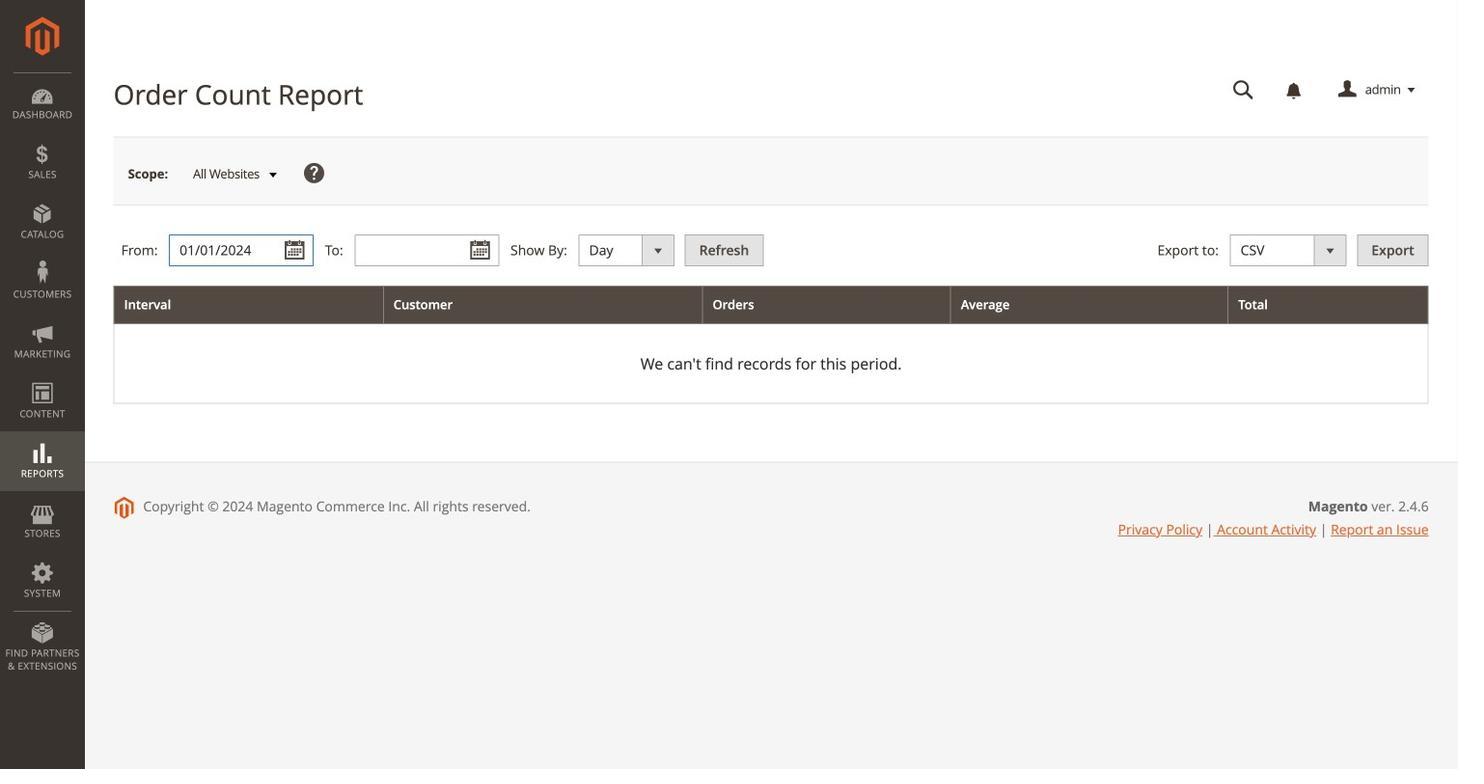 Task type: locate. For each thing, give the bounding box(es) containing it.
magento admin panel image
[[26, 16, 59, 56]]

None text field
[[169, 235, 314, 267]]

None text field
[[1220, 73, 1268, 107], [355, 235, 499, 267], [1220, 73, 1268, 107], [355, 235, 499, 267]]

menu bar
[[0, 72, 85, 683]]



